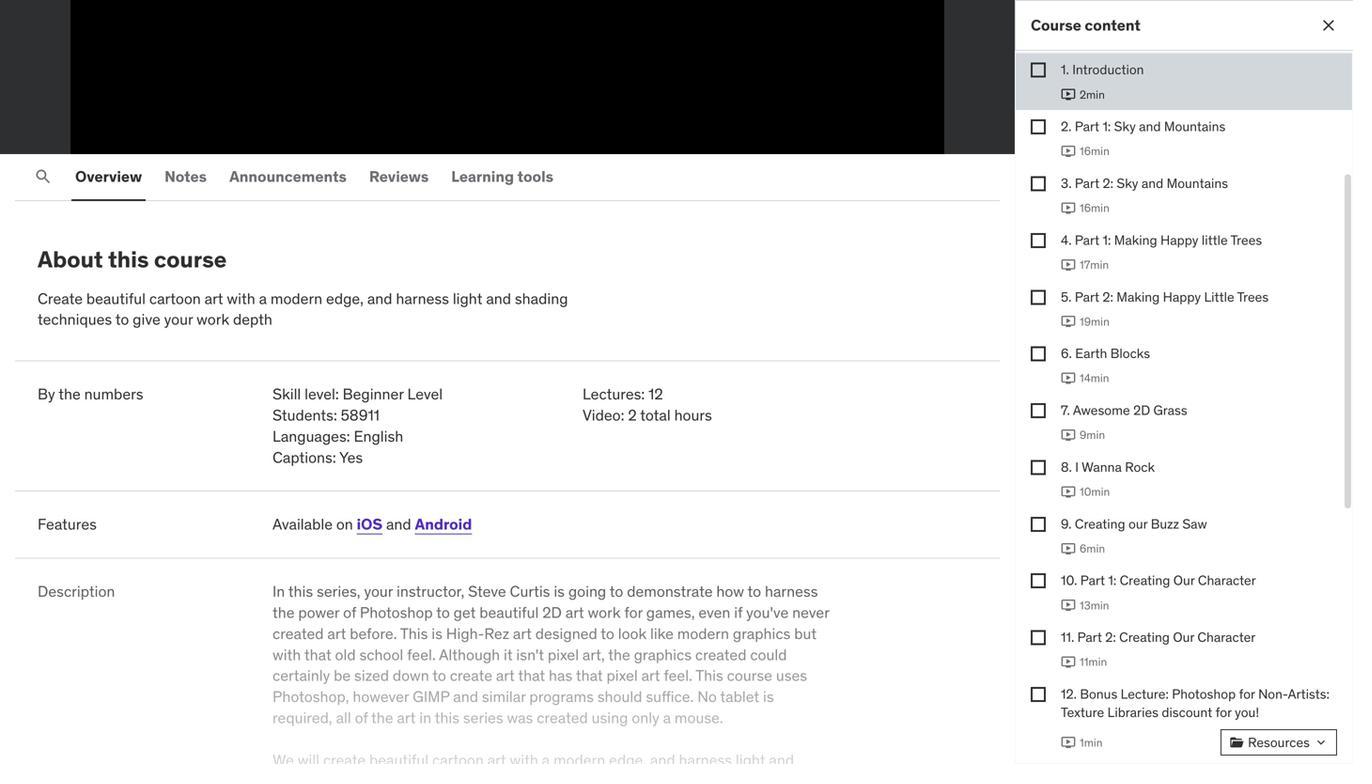 Task type: describe. For each thing, give the bounding box(es) containing it.
1 horizontal spatial for
[[1216, 704, 1232, 721]]

play part 2: making happy little trees image
[[1061, 314, 1076, 329]]

features
[[38, 515, 97, 534]]

demonstrate
[[627, 582, 713, 601]]

play bonus lecture: photoshop for non-artists: texture libraries discount for you! image
[[1061, 735, 1076, 750]]

character for 11. part 2: creating our character
[[1198, 629, 1256, 646]]

0 horizontal spatial that
[[304, 645, 331, 664]]

notes
[[165, 167, 207, 186]]

level
[[407, 384, 443, 404]]

gimp
[[413, 687, 450, 706]]

12. bonus lecture: photoshop for non-artists: texture libraries discount for you!
[[1061, 686, 1330, 721]]

lectures: 12 video: 2 total hours
[[583, 384, 712, 425]]

to right how
[[748, 582, 761, 601]]

part for 2.
[[1075, 118, 1100, 135]]

the down look
[[608, 645, 630, 664]]

xsmall image inside resources dropdown button
[[1314, 735, 1329, 750]]

4. part 1: making happy little trees
[[1061, 232, 1262, 248]]

saw
[[1183, 515, 1207, 532]]

xsmall image for 4.
[[1031, 233, 1046, 248]]

sidebar element
[[1015, 0, 1353, 764]]

2min
[[1080, 87, 1105, 102]]

trees for 5. part 2: making happy little trees
[[1237, 288, 1269, 305]]

for inside in this series, your instructor, steve curtis is going to demonstrate how to harness the power of photoshop to get beautiful 2d art work for games, even if you've never created art before. this is high-rez art designed to look like modern graphics but with that old school feel. although it isn't pixel art, the graphics created could certainly be sized down to create art that has that pixel art feel. this course uses photoshop, however gimp and similar programs should suffice. no tablet is required, all of the art in this series was created using only a mouse.
[[624, 603, 643, 622]]

our for 2:
[[1173, 629, 1195, 646]]

lectures:
[[583, 384, 645, 404]]

all
[[336, 708, 351, 727]]

resources
[[1248, 734, 1310, 751]]

languages:
[[273, 427, 350, 446]]

0 horizontal spatial is
[[432, 624, 443, 643]]

making for 1:
[[1114, 232, 1158, 248]]

our for 1:
[[1174, 572, 1195, 589]]

skill level: beginner level students: 58911 languages: english captions: yes
[[273, 384, 443, 467]]

the down however
[[371, 708, 393, 727]]

10min
[[1080, 484, 1110, 499]]

1 vertical spatial for
[[1239, 686, 1255, 702]]

xsmall image for 1.
[[1031, 63, 1046, 78]]

play earth blocks image
[[1061, 371, 1076, 386]]

texture
[[1061, 704, 1104, 721]]

a inside in this series, your instructor, steve curtis is going to demonstrate how to harness the power of photoshop to get beautiful 2d art work for games, even if you've never created art before. this is high-rez art designed to look like modern graphics but with that old school feel. although it isn't pixel art, the graphics created could certainly be sized down to create art that has that pixel art feel. this course uses photoshop, however gimp and similar programs should suffice. no tablet is required, all of the art in this series was created using only a mouse.
[[663, 708, 671, 727]]

if
[[734, 603, 743, 622]]

sky for 1:
[[1114, 118, 1136, 135]]

libraries
[[1108, 704, 1159, 721]]

1.
[[1061, 61, 1069, 78]]

and up 3. part 2: sky and mountains
[[1139, 118, 1161, 135]]

to left look
[[601, 624, 615, 643]]

give
[[133, 310, 160, 329]]

rewind 5 seconds image
[[52, 121, 74, 144]]

1 horizontal spatial pixel
[[607, 666, 638, 685]]

0 vertical spatial creating
[[1075, 515, 1126, 532]]

1 horizontal spatial that
[[518, 666, 545, 685]]

a inside the create beautiful cartoon art with a modern edge, and harness light and shading techniques to give your work depth
[[259, 289, 267, 308]]

cartoon
[[149, 289, 201, 308]]

little
[[1204, 288, 1235, 305]]

xsmall image for 3.
[[1031, 176, 1046, 191]]

making for 2:
[[1117, 288, 1160, 305]]

17min
[[1080, 257, 1109, 272]]

play introduction image
[[1061, 87, 1076, 102]]

photoshop inside in this series, your instructor, steve curtis is going to demonstrate how to harness the power of photoshop to get beautiful 2d art work for games, even if you've never created art before. this is high-rez art designed to look like modern graphics but with that old school feel. although it isn't pixel art, the graphics created could certainly be sized down to create art that has that pixel art feel. this course uses photoshop, however gimp and similar programs should suffice. no tablet is required, all of the art in this series was created using only a mouse.
[[360, 603, 433, 622]]

9min
[[1080, 428, 1105, 442]]

beginner
[[343, 384, 404, 404]]

12.
[[1061, 686, 1077, 702]]

1 vertical spatial this
[[696, 666, 723, 685]]

xsmall image for 11.
[[1031, 630, 1046, 645]]

xsmall image for 6.
[[1031, 346, 1046, 361]]

modern inside in this series, your instructor, steve curtis is going to demonstrate how to harness the power of photoshop to get beautiful 2d art work for games, even if you've never created art before. this is high-rez art designed to look like modern graphics but with that old school feel. although it isn't pixel art, the graphics created could certainly be sized down to create art that has that pixel art feel. this course uses photoshop, however gimp and similar programs should suffice. no tablet is required, all of the art in this series was created using only a mouse.
[[677, 624, 729, 643]]

to left get
[[436, 603, 450, 622]]

character for 10. part 1: creating our character
[[1198, 572, 1256, 589]]

xsmall image for 5.
[[1031, 290, 1046, 305]]

numbers
[[84, 384, 143, 404]]

3.
[[1061, 175, 1072, 192]]

2d inside sidebar element
[[1133, 402, 1150, 419]]

close course content sidebar image
[[1319, 16, 1338, 35]]

on
[[336, 515, 353, 534]]

1: for creating
[[1108, 572, 1117, 589]]

and right edge,
[[367, 289, 392, 308]]

7.
[[1061, 402, 1070, 419]]

similar
[[482, 687, 526, 706]]

2: for sky
[[1103, 175, 1114, 192]]

part for 10.
[[1081, 572, 1105, 589]]

photoshop,
[[273, 687, 349, 706]]

1 vertical spatial of
[[355, 708, 368, 727]]

6. earth blocks
[[1061, 345, 1150, 362]]

art left "in"
[[397, 708, 416, 727]]

uses
[[776, 666, 807, 685]]

your inside the create beautiful cartoon art with a modern edge, and harness light and shading techniques to give your work depth
[[164, 310, 193, 329]]

earth
[[1075, 345, 1107, 362]]

games,
[[646, 603, 695, 622]]

to inside the create beautiful cartoon art with a modern edge, and harness light and shading techniques to give your work depth
[[115, 310, 129, 329]]

artists:
[[1288, 686, 1330, 702]]

available
[[273, 515, 333, 534]]

happy for little
[[1161, 232, 1199, 248]]

you!
[[1235, 704, 1259, 721]]

11. part 2: creating our character
[[1061, 629, 1256, 646]]

old
[[335, 645, 356, 664]]

xsmall image for 12.
[[1031, 687, 1046, 702]]

create
[[450, 666, 492, 685]]

students:
[[273, 406, 337, 425]]

course content
[[1031, 15, 1141, 35]]

2. part 1: sky and mountains
[[1061, 118, 1226, 135]]

notes button
[[161, 154, 211, 199]]

happy for little
[[1163, 288, 1201, 305]]

no
[[698, 687, 717, 706]]

required,
[[273, 708, 332, 727]]

play part 1: sky and mountains image
[[1061, 144, 1076, 159]]

sized
[[354, 666, 389, 685]]

total
[[640, 406, 671, 425]]

create
[[38, 289, 83, 308]]

2: for creating
[[1105, 629, 1116, 646]]

captions:
[[273, 448, 336, 467]]

creating for 1:
[[1120, 572, 1170, 589]]

6min
[[1080, 541, 1105, 556]]

in this series, your instructor, steve curtis is going to demonstrate how to harness the power of photoshop to get beautiful 2d art work for games, even if you've never created art before. this is high-rez art designed to look like modern graphics but with that old school feel. although it isn't pixel art, the graphics created could certainly be sized down to create art that has that pixel art feel. this course uses photoshop, however gimp and similar programs should suffice. no tablet is required, all of the art in this series was created using only a mouse.
[[273, 582, 829, 727]]

rock
[[1125, 459, 1155, 475]]

description
[[38, 582, 115, 601]]

play part 2: creating our character image
[[1061, 655, 1076, 670]]

2 horizontal spatial that
[[576, 666, 603, 685]]

0 horizontal spatial feel.
[[407, 645, 436, 664]]

3. part 2: sky and mountains
[[1061, 175, 1228, 192]]

9. creating our buzz saw
[[1061, 515, 1207, 532]]

rez
[[484, 624, 509, 643]]

resources button
[[1221, 729, 1337, 756]]

to up gimp
[[433, 666, 446, 685]]

learning
[[451, 167, 514, 186]]

beautiful inside in this series, your instructor, steve curtis is going to demonstrate how to harness the power of photoshop to get beautiful 2d art work for games, even if you've never created art before. this is high-rez art designed to look like modern graphics but with that old school feel. although it isn't pixel art, the graphics created could certainly be sized down to create art that has that pixel art feel. this course uses photoshop, however gimp and similar programs should suffice. no tablet is required, all of the art in this series was created using only a mouse.
[[479, 603, 539, 622]]

by the numbers
[[38, 384, 143, 404]]

in
[[273, 582, 285, 601]]

you've
[[746, 603, 789, 622]]

work inside the create beautiful cartoon art with a modern edge, and harness light and shading techniques to give your work depth
[[197, 310, 229, 329]]

buzz
[[1151, 515, 1179, 532]]

8.
[[1061, 459, 1072, 475]]

trees for 4. part 1: making happy little trees
[[1231, 232, 1262, 248]]

instructor,
[[397, 582, 465, 601]]

play awesome 2d grass image
[[1061, 428, 1076, 443]]

0 horizontal spatial this
[[400, 624, 428, 643]]

how
[[717, 582, 744, 601]]

programs
[[530, 687, 594, 706]]

by
[[38, 384, 55, 404]]

going
[[568, 582, 606, 601]]

in
[[419, 708, 431, 727]]

course
[[1031, 15, 1082, 35]]

never
[[792, 603, 829, 622]]

1 vertical spatial graphics
[[634, 645, 692, 664]]

the down in
[[273, 603, 295, 622]]

photoshop inside 12. bonus lecture: photoshop for non-artists: texture libraries discount for you!
[[1172, 686, 1236, 702]]

steve
[[468, 582, 506, 601]]

0 vertical spatial pixel
[[548, 645, 579, 664]]

was
[[507, 708, 533, 727]]

art up "old"
[[327, 624, 346, 643]]

search image
[[34, 167, 53, 186]]

6.
[[1061, 345, 1072, 362]]



Task type: locate. For each thing, give the bounding box(es) containing it.
2 character from the top
[[1198, 629, 1256, 646]]

2d
[[1133, 402, 1150, 419], [542, 603, 562, 622]]

only
[[632, 708, 660, 727]]

that down the art,
[[576, 666, 603, 685]]

0 horizontal spatial pixel
[[548, 645, 579, 664]]

sky down '2. part 1: sky and mountains'
[[1117, 175, 1139, 192]]

xsmall image left 8.
[[1031, 460, 1046, 475]]

1 vertical spatial created
[[695, 645, 747, 664]]

learning tools
[[451, 167, 554, 186]]

created down the power
[[273, 624, 324, 643]]

1 horizontal spatial with
[[273, 645, 301, 664]]

and right ios
[[386, 515, 411, 534]]

yes
[[339, 448, 363, 467]]

1: for sky
[[1103, 118, 1111, 135]]

2:
[[1103, 175, 1114, 192], [1103, 288, 1114, 305], [1105, 629, 1116, 646]]

modern
[[271, 289, 323, 308], [677, 624, 729, 643]]

1 vertical spatial happy
[[1163, 288, 1201, 305]]

1 horizontal spatial harness
[[765, 582, 818, 601]]

mountains for 2. part 1: sky and mountains
[[1164, 118, 1226, 135]]

1min
[[1080, 735, 1103, 750]]

xsmall image left 11.
[[1031, 630, 1046, 645]]

19min
[[1080, 314, 1110, 329]]

9.
[[1061, 515, 1072, 532]]

0 vertical spatial this
[[400, 624, 428, 643]]

0 horizontal spatial for
[[624, 603, 643, 622]]

play part 1: making happy little trees image
[[1061, 257, 1076, 272]]

part right 3.
[[1075, 175, 1100, 192]]

2 vertical spatial created
[[537, 708, 588, 727]]

2 horizontal spatial is
[[763, 687, 774, 706]]

and down create
[[453, 687, 478, 706]]

beautiful up the rez
[[479, 603, 539, 622]]

photoshop up 'discount'
[[1172, 686, 1236, 702]]

part
[[1075, 118, 1100, 135], [1075, 175, 1100, 192], [1075, 232, 1100, 248], [1075, 288, 1100, 305], [1081, 572, 1105, 589], [1078, 629, 1102, 646]]

a
[[259, 289, 267, 308], [663, 708, 671, 727]]

0 vertical spatial harness
[[396, 289, 449, 308]]

2 horizontal spatial for
[[1239, 686, 1255, 702]]

work down going
[[588, 603, 621, 622]]

0 horizontal spatial photoshop
[[360, 603, 433, 622]]

0 vertical spatial 1:
[[1103, 118, 1111, 135]]

the right 'by'
[[58, 384, 81, 404]]

xsmall image left 9.
[[1031, 517, 1046, 532]]

0 vertical spatial this
[[108, 245, 149, 273]]

part for 5.
[[1075, 288, 1100, 305]]

0 horizontal spatial with
[[227, 289, 255, 308]]

play creating our buzz saw image
[[1061, 541, 1076, 556]]

course
[[154, 245, 227, 273], [727, 666, 772, 685]]

android
[[415, 515, 472, 534]]

of down series,
[[343, 603, 356, 622]]

2 vertical spatial is
[[763, 687, 774, 706]]

0 vertical spatial character
[[1198, 572, 1256, 589]]

2 vertical spatial xsmall image
[[1229, 735, 1244, 750]]

16min
[[1080, 144, 1110, 159], [1080, 201, 1110, 215]]

1 vertical spatial 2d
[[542, 603, 562, 622]]

0 horizontal spatial this
[[108, 245, 149, 273]]

art up designed
[[566, 603, 584, 622]]

1 vertical spatial a
[[663, 708, 671, 727]]

tools
[[517, 167, 554, 186]]

overview
[[75, 167, 142, 186]]

creating for 2:
[[1119, 629, 1170, 646]]

with up certainly
[[273, 645, 301, 664]]

1 vertical spatial harness
[[765, 582, 818, 601]]

8. i wanna rock
[[1061, 459, 1155, 475]]

for
[[624, 603, 643, 622], [1239, 686, 1255, 702], [1216, 704, 1232, 721]]

part right 5.
[[1075, 288, 1100, 305]]

art up isn't
[[513, 624, 532, 643]]

0 vertical spatial sky
[[1114, 118, 1136, 135]]

high-
[[446, 624, 484, 643]]

1 horizontal spatial 2d
[[1133, 402, 1150, 419]]

2: up 11min
[[1105, 629, 1116, 646]]

1 vertical spatial xsmall image
[[1031, 403, 1046, 418]]

xsmall image down you!
[[1229, 735, 1244, 750]]

art up suffice.
[[641, 666, 660, 685]]

a down suffice.
[[663, 708, 671, 727]]

suffice.
[[646, 687, 694, 706]]

sky right 2.
[[1114, 118, 1136, 135]]

0 vertical spatial xsmall image
[[1031, 119, 1046, 134]]

2 vertical spatial creating
[[1119, 629, 1170, 646]]

0 vertical spatial trees
[[1231, 232, 1262, 248]]

2 horizontal spatial created
[[695, 645, 747, 664]]

2 our from the top
[[1173, 629, 1195, 646]]

like
[[650, 624, 674, 643]]

1 horizontal spatial is
[[554, 582, 565, 601]]

sky for 2:
[[1117, 175, 1139, 192]]

1 our from the top
[[1174, 572, 1195, 589]]

1 vertical spatial feel.
[[664, 666, 693, 685]]

xsmall image left 4.
[[1031, 233, 1046, 248]]

1 vertical spatial work
[[588, 603, 621, 622]]

16min right the play part 2: sky and mountains image
[[1080, 201, 1110, 215]]

modern left edge,
[[271, 289, 323, 308]]

2d inside in this series, your instructor, steve curtis is going to demonstrate how to harness the power of photoshop to get beautiful 2d art work for games, even if you've never created art before. this is high-rez art designed to look like modern graphics but with that old school feel. although it isn't pixel art, the graphics created could certainly be sized down to create art that has that pixel art feel. this course uses photoshop, however gimp and similar programs should suffice. no tablet is required, all of the art in this series was created using only a mouse.
[[542, 603, 562, 622]]

our down 10. part 1: creating our character
[[1173, 629, 1195, 646]]

0 vertical spatial photoshop
[[360, 603, 433, 622]]

1: up '17min'
[[1103, 232, 1111, 248]]

5. part 2: making happy little trees
[[1061, 288, 1269, 305]]

course inside in this series, your instructor, steve curtis is going to demonstrate how to harness the power of photoshop to get beautiful 2d art work for games, even if you've never created art before. this is high-rez art designed to look like modern graphics but with that old school feel. although it isn't pixel art, the graphics created could certainly be sized down to create art that has that pixel art feel. this course uses photoshop, however gimp and similar programs should suffice. no tablet is required, all of the art in this series was created using only a mouse.
[[727, 666, 772, 685]]

your inside in this series, your instructor, steve curtis is going to demonstrate how to harness the power of photoshop to get beautiful 2d art work for games, even if you've never created art before. this is high-rez art designed to look like modern graphics but with that old school feel. although it isn't pixel art, the graphics created could certainly be sized down to create art that has that pixel art feel. this course uses photoshop, however gimp and similar programs should suffice. no tablet is required, all of the art in this series was created using only a mouse.
[[364, 582, 393, 601]]

should
[[597, 687, 642, 706]]

harness up never
[[765, 582, 818, 601]]

1 horizontal spatial a
[[663, 708, 671, 727]]

xsmall image
[[1031, 119, 1046, 134], [1031, 403, 1046, 418], [1229, 735, 1244, 750]]

1 vertical spatial 16min
[[1080, 201, 1110, 215]]

0 horizontal spatial modern
[[271, 289, 323, 308]]

of right all
[[355, 708, 368, 727]]

before.
[[350, 624, 397, 643]]

art right cartoon
[[205, 289, 223, 308]]

pixel up has
[[548, 645, 579, 664]]

wanna
[[1082, 459, 1122, 475]]

photoshop up before.
[[360, 603, 433, 622]]

harness inside the create beautiful cartoon art with a modern edge, and harness light and shading techniques to give your work depth
[[396, 289, 449, 308]]

hours
[[674, 406, 712, 425]]

xsmall image for 10.
[[1031, 573, 1046, 589]]

be
[[334, 666, 351, 685]]

this
[[400, 624, 428, 643], [696, 666, 723, 685]]

and
[[1139, 118, 1161, 135], [1142, 175, 1164, 192], [367, 289, 392, 308], [486, 289, 511, 308], [386, 515, 411, 534], [453, 687, 478, 706]]

and right light
[[486, 289, 511, 308]]

fullscreen image
[[941, 121, 963, 144]]

introduction
[[1072, 61, 1144, 78]]

created down 'programs'
[[537, 708, 588, 727]]

created down even
[[695, 645, 747, 664]]

that down isn't
[[518, 666, 545, 685]]

with up depth
[[227, 289, 255, 308]]

1: for making
[[1103, 232, 1111, 248]]

0 horizontal spatial graphics
[[634, 645, 692, 664]]

art inside the create beautiful cartoon art with a modern edge, and harness light and shading techniques to give your work depth
[[205, 289, 223, 308]]

with inside in this series, your instructor, steve curtis is going to demonstrate how to harness the power of photoshop to get beautiful 2d art work for games, even if you've never created art before. this is high-rez art designed to look like modern graphics but with that old school feel. although it isn't pixel art, the graphics created could certainly be sized down to create art that has that pixel art feel. this course uses photoshop, however gimp and similar programs should suffice. no tablet is required, all of the art in this series was created using only a mouse.
[[273, 645, 301, 664]]

mountains
[[1164, 118, 1226, 135], [1167, 175, 1228, 192]]

2d up designed
[[542, 603, 562, 622]]

your
[[164, 310, 193, 329], [364, 582, 393, 601]]

skill
[[273, 384, 301, 404]]

learning tools button
[[448, 154, 557, 199]]

announcements button
[[226, 154, 350, 199]]

0 vertical spatial of
[[343, 603, 356, 622]]

1 horizontal spatial course
[[727, 666, 772, 685]]

feel. up down
[[407, 645, 436, 664]]

1 horizontal spatial this
[[288, 582, 313, 601]]

it
[[504, 645, 513, 664]]

0 vertical spatial 16min
[[1080, 144, 1110, 159]]

1 vertical spatial is
[[432, 624, 443, 643]]

0 vertical spatial 2d
[[1133, 402, 1150, 419]]

xsmall image for 8.
[[1031, 460, 1046, 475]]

created
[[273, 624, 324, 643], [695, 645, 747, 664], [537, 708, 588, 727]]

has
[[549, 666, 573, 685]]

mountains up little
[[1167, 175, 1228, 192]]

but
[[794, 624, 817, 643]]

16min for 1:
[[1080, 144, 1110, 159]]

1 vertical spatial creating
[[1120, 572, 1170, 589]]

16min for 2:
[[1080, 201, 1110, 215]]

1 horizontal spatial this
[[696, 666, 723, 685]]

your right series,
[[364, 582, 393, 601]]

work inside in this series, your instructor, steve curtis is going to demonstrate how to harness the power of photoshop to get beautiful 2d art work for games, even if you've never created art before. this is high-rez art designed to look like modern graphics but with that old school feel. although it isn't pixel art, the graphics created could certainly be sized down to create art that has that pixel art feel. this course uses photoshop, however gimp and similar programs should suffice. no tablet is required, all of the art in this series was created using only a mouse.
[[588, 603, 621, 622]]

2 horizontal spatial this
[[435, 708, 460, 727]]

xsmall image left 3.
[[1031, 176, 1046, 191]]

play part 2: sky and mountains image
[[1061, 201, 1076, 216]]

to right going
[[610, 582, 623, 601]]

2 vertical spatial 2:
[[1105, 629, 1116, 646]]

xsmall image left 7. on the bottom of the page
[[1031, 403, 1046, 418]]

ios
[[357, 515, 383, 534]]

this up no
[[696, 666, 723, 685]]

our
[[1129, 515, 1148, 532]]

12
[[649, 384, 663, 404]]

2 vertical spatial this
[[435, 708, 460, 727]]

1 vertical spatial making
[[1117, 288, 1160, 305]]

xsmall image
[[1031, 63, 1046, 78], [1031, 176, 1046, 191], [1031, 233, 1046, 248], [1031, 290, 1046, 305], [1031, 346, 1046, 361], [1031, 460, 1046, 475], [1031, 517, 1046, 532], [1031, 573, 1046, 589], [1031, 630, 1046, 645], [1031, 687, 1046, 702], [1314, 735, 1329, 750]]

7. awesome 2d grass
[[1061, 402, 1188, 419]]

xsmall image left 2.
[[1031, 119, 1046, 134]]

school
[[359, 645, 403, 664]]

this for in
[[288, 582, 313, 601]]

techniques
[[38, 310, 112, 329]]

0 horizontal spatial 2d
[[542, 603, 562, 622]]

making up blocks
[[1117, 288, 1160, 305]]

this right about
[[108, 245, 149, 273]]

1 horizontal spatial feel.
[[664, 666, 693, 685]]

2: for making
[[1103, 288, 1114, 305]]

2.
[[1061, 118, 1072, 135]]

1 vertical spatial mountains
[[1167, 175, 1228, 192]]

reviews button
[[366, 154, 433, 199]]

0 horizontal spatial work
[[197, 310, 229, 329]]

1 horizontal spatial beautiful
[[479, 603, 539, 622]]

0 vertical spatial happy
[[1161, 232, 1199, 248]]

1 vertical spatial beautiful
[[479, 603, 539, 622]]

the
[[58, 384, 81, 404], [273, 603, 295, 622], [608, 645, 630, 664], [371, 708, 393, 727]]

for up you!
[[1239, 686, 1255, 702]]

harness inside in this series, your instructor, steve curtis is going to demonstrate how to harness the power of photoshop to get beautiful 2d art work for games, even if you've never created art before. this is high-rez art designed to look like modern graphics but with that old school feel. although it isn't pixel art, the graphics created could certainly be sized down to create art that has that pixel art feel. this course uses photoshop, however gimp and similar programs should suffice. no tablet is required, all of the art in this series was created using only a mouse.
[[765, 582, 818, 601]]

making down 3. part 2: sky and mountains
[[1114, 232, 1158, 248]]

modern down even
[[677, 624, 729, 643]]

10.
[[1061, 572, 1077, 589]]

2
[[628, 406, 637, 425]]

curtis
[[510, 582, 550, 601]]

1 vertical spatial this
[[288, 582, 313, 601]]

available on ios and android
[[273, 515, 472, 534]]

for up look
[[624, 603, 643, 622]]

for left you!
[[1216, 704, 1232, 721]]

this up the school at the bottom left
[[400, 624, 428, 643]]

xsmall image left 12.
[[1031, 687, 1046, 702]]

content
[[1085, 15, 1141, 35]]

isn't
[[516, 645, 544, 664]]

certainly
[[273, 666, 330, 685]]

lecture:
[[1121, 686, 1169, 702]]

is left going
[[554, 582, 565, 601]]

1 vertical spatial character
[[1198, 629, 1256, 646]]

modern inside the create beautiful cartoon art with a modern edge, and harness light and shading techniques to give your work depth
[[271, 289, 323, 308]]

0 vertical spatial course
[[154, 245, 227, 273]]

using
[[592, 708, 628, 727]]

0 vertical spatial modern
[[271, 289, 323, 308]]

part right 2.
[[1075, 118, 1100, 135]]

look
[[618, 624, 647, 643]]

xsmall image for 2. part 1: sky and mountains
[[1031, 119, 1046, 134]]

1: up the 13min
[[1108, 572, 1117, 589]]

graphics down you've
[[733, 624, 791, 643]]

character up 12. bonus lecture: photoshop for non-artists: texture libraries discount for you! at the bottom of page
[[1198, 629, 1256, 646]]

with inside the create beautiful cartoon art with a modern edge, and harness light and shading techniques to give your work depth
[[227, 289, 255, 308]]

part for 3.
[[1075, 175, 1100, 192]]

creating down our
[[1120, 572, 1170, 589]]

beautiful inside the create beautiful cartoon art with a modern edge, and harness light and shading techniques to give your work depth
[[86, 289, 146, 308]]

pixel up should
[[607, 666, 638, 685]]

level:
[[305, 384, 339, 404]]

1 16min from the top
[[1080, 144, 1110, 159]]

0 horizontal spatial course
[[154, 245, 227, 273]]

1 character from the top
[[1198, 572, 1256, 589]]

58911
[[341, 406, 380, 425]]

0 vertical spatial with
[[227, 289, 255, 308]]

designed
[[535, 624, 597, 643]]

0 horizontal spatial your
[[164, 310, 193, 329]]

1 horizontal spatial graphics
[[733, 624, 791, 643]]

xsmall image for 7. awesome 2d grass
[[1031, 403, 1046, 418]]

and inside in this series, your instructor, steve curtis is going to demonstrate how to harness the power of photoshop to get beautiful 2d art work for games, even if you've never created art before. this is high-rez art designed to look like modern graphics but with that old school feel. although it isn't pixel art, the graphics created could certainly be sized down to create art that has that pixel art feel. this course uses photoshop, however gimp and similar programs should suffice. no tablet is required, all of the art in this series was created using only a mouse.
[[453, 687, 478, 706]]

creating
[[1075, 515, 1126, 532], [1120, 572, 1170, 589], [1119, 629, 1170, 646]]

xsmall image left 5.
[[1031, 290, 1046, 305]]

your down cartoon
[[164, 310, 193, 329]]

to left "give"
[[115, 310, 129, 329]]

0 vertical spatial your
[[164, 310, 193, 329]]

2: up 19min
[[1103, 288, 1114, 305]]

2d left 'grass'
[[1133, 402, 1150, 419]]

progress bar slider
[[11, 94, 1004, 117]]

0 vertical spatial work
[[197, 310, 229, 329]]

0 vertical spatial mountains
[[1164, 118, 1226, 135]]

about this course
[[38, 245, 227, 273]]

art up similar
[[496, 666, 515, 685]]

create beautiful cartoon art with a modern edge, and harness light and shading techniques to give your work depth
[[38, 289, 568, 329]]

a up depth
[[259, 289, 267, 308]]

and up "4. part 1: making happy little trees" at right top
[[1142, 175, 1164, 192]]

play part 1: creating our character image
[[1061, 598, 1076, 613]]

depth
[[233, 310, 272, 329]]

xsmall image inside resources dropdown button
[[1229, 735, 1244, 750]]

is left high-
[[432, 624, 443, 643]]

1 vertical spatial pixel
[[607, 666, 638, 685]]

1 vertical spatial 2:
[[1103, 288, 1114, 305]]

part right 11.
[[1078, 629, 1102, 646]]

1 vertical spatial sky
[[1117, 175, 1139, 192]]

course up cartoon
[[154, 245, 227, 273]]

making
[[1114, 232, 1158, 248], [1117, 288, 1160, 305]]

1 vertical spatial trees
[[1237, 288, 1269, 305]]

1 horizontal spatial created
[[537, 708, 588, 727]]

0 vertical spatial feel.
[[407, 645, 436, 664]]

1 vertical spatial with
[[273, 645, 301, 664]]

work left depth
[[197, 310, 229, 329]]

0 vertical spatial created
[[273, 624, 324, 643]]

creating up 6min
[[1075, 515, 1126, 532]]

part for 4.
[[1075, 232, 1100, 248]]

announcements
[[229, 167, 347, 186]]

0 vertical spatial is
[[554, 582, 565, 601]]

grass
[[1154, 402, 1188, 419]]

sky
[[1114, 118, 1136, 135], [1117, 175, 1139, 192]]

this for about
[[108, 245, 149, 273]]

1 horizontal spatial photoshop
[[1172, 686, 1236, 702]]

harness left light
[[396, 289, 449, 308]]

graphics down like
[[634, 645, 692, 664]]

0 vertical spatial a
[[259, 289, 267, 308]]

mountains for 3. part 2: sky and mountains
[[1167, 175, 1228, 192]]

xsmall image left 6.
[[1031, 346, 1046, 361]]

android link
[[415, 515, 472, 534]]

1 horizontal spatial modern
[[677, 624, 729, 643]]

shading
[[515, 289, 568, 308]]

0 horizontal spatial beautiful
[[86, 289, 146, 308]]

is right 'tablet'
[[763, 687, 774, 706]]

non-
[[1258, 686, 1288, 702]]

0 horizontal spatial a
[[259, 289, 267, 308]]

character down saw
[[1198, 572, 1256, 589]]

0 vertical spatial beautiful
[[86, 289, 146, 308]]

1: down 2min on the top right of page
[[1103, 118, 1111, 135]]

creating up lecture:
[[1119, 629, 1170, 646]]

1 horizontal spatial your
[[364, 582, 393, 601]]

play i wanna rock image
[[1061, 484, 1076, 499]]

little
[[1202, 232, 1228, 248]]

0 vertical spatial for
[[624, 603, 643, 622]]

xsmall image left 10.
[[1031, 573, 1046, 589]]

beautiful up "give"
[[86, 289, 146, 308]]

part for 11.
[[1078, 629, 1102, 646]]

xsmall image for 9.
[[1031, 517, 1046, 532]]

blocks
[[1111, 345, 1150, 362]]

series
[[463, 708, 503, 727]]

mountains up 3. part 2: sky and mountains
[[1164, 118, 1226, 135]]

although
[[439, 645, 500, 664]]

1 vertical spatial modern
[[677, 624, 729, 643]]

discount
[[1162, 704, 1213, 721]]

even
[[699, 603, 731, 622]]

2 16min from the top
[[1080, 201, 1110, 215]]

2: right 3.
[[1103, 175, 1114, 192]]

xsmall image right "resources"
[[1314, 735, 1329, 750]]

part right 10.
[[1081, 572, 1105, 589]]

0 vertical spatial our
[[1174, 572, 1195, 589]]

1 vertical spatial our
[[1173, 629, 1195, 646]]

1 vertical spatial your
[[364, 582, 393, 601]]

our down saw
[[1174, 572, 1195, 589]]

0 vertical spatial making
[[1114, 232, 1158, 248]]

feel. up suffice.
[[664, 666, 693, 685]]



Task type: vqa. For each thing, say whether or not it's contained in the screenshot.
Search image
yes



